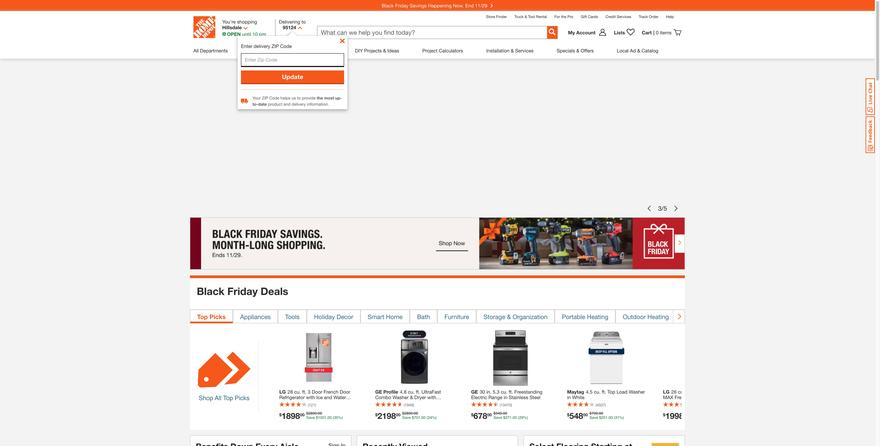 Task type: locate. For each thing, give the bounding box(es) containing it.
1 ge from the left
[[375, 389, 382, 395]]

in inside 4.8 cu. ft. ultrafast combo washer & dryer with ventless heat pump technology in carbon graphite
[[446, 400, 450, 406]]

1 vertical spatial black
[[197, 285, 225, 297]]

2 cu. from the left
[[408, 389, 415, 395]]

3 left 5
[[658, 205, 662, 212]]

2899 inside $ 1898 00 $ 2899 . 00 save $ 1001 . 00 ( 35 %)
[[309, 412, 317, 416]]

with for 2198
[[427, 395, 436, 401]]

%) inside the $ 548 00 $ 799 . 00 save $ 251 . 00 ( 31 %)
[[620, 416, 624, 420]]

1 vertical spatial steel
[[300, 406, 311, 412]]

all left departments
[[193, 48, 199, 53]]

1 vertical spatial the
[[317, 96, 323, 100]]

& left kitchenware
[[301, 48, 304, 53]]

0 vertical spatial to
[[302, 19, 306, 25]]

. left 701
[[413, 412, 414, 416]]

1 vertical spatial 3
[[308, 389, 311, 395]]

& left 'offers'
[[577, 48, 580, 53]]

1 save from the left
[[306, 416, 315, 420]]

decor
[[337, 313, 353, 321]]

with
[[306, 395, 315, 401], [427, 395, 436, 401]]

washer inside 4.5 cu. ft. top load washer in white
[[629, 389, 645, 395]]

steel inside 28 cu. ft. 3 door french door refrigerator with ice and water dispenser and craft ice in printproof stainless steel
[[300, 406, 311, 412]]

top inside 4.5 cu. ft. top load washer in white
[[608, 389, 616, 395]]

cu. right 28
[[294, 389, 301, 395]]

tool
[[528, 14, 535, 19]]

ad
[[630, 48, 636, 53]]

1 horizontal spatial steel
[[530, 395, 541, 401]]

& right installation
[[511, 48, 514, 53]]

2 horizontal spatial and
[[324, 395, 332, 401]]

( right 1001
[[333, 416, 334, 420]]

in up 13470
[[504, 395, 508, 401]]

2 heating from the left
[[648, 313, 669, 321]]

%) for 2198
[[432, 416, 437, 420]]

0 horizontal spatial code
[[269, 96, 279, 100]]

with right dryer
[[427, 395, 436, 401]]

with up 121
[[306, 395, 315, 401]]

services
[[617, 14, 631, 19], [515, 48, 534, 53]]

1 vertical spatial to
[[297, 96, 301, 100]]

%) down technology
[[432, 416, 437, 420]]

stainless inside '30 in. 5.3 cu. ft. freestanding electric range in stainless steel'
[[509, 395, 528, 401]]

save left 1001
[[306, 416, 315, 420]]

cu. inside 4.8 cu. ft. ultrafast combo washer & dryer with ventless heat pump technology in carbon graphite
[[408, 389, 415, 395]]

2 ft. from the left
[[416, 389, 420, 395]]

%) inside $ 2198 00 $ 2899 . 00 save $ 701 . 00 ( 24 %)
[[432, 416, 437, 420]]

door up printproof
[[340, 389, 350, 395]]

stainless inside 28 cu. ft. 3 door french door refrigerator with ice and water dispenser and craft ice in printproof stainless steel
[[279, 406, 299, 412]]

home right smart
[[386, 313, 403, 321]]

1 vertical spatial furniture
[[445, 313, 469, 321]]

heating for portable heating
[[587, 313, 609, 321]]

0 vertical spatial code
[[280, 43, 292, 49]]

the home depot image
[[193, 16, 215, 38]]

0 vertical spatial furniture
[[280, 48, 300, 53]]

ft. inside 28 cu. ft. 3 door french door refrigerator with ice and water dispenser and craft ice in printproof stainless steel
[[302, 389, 307, 395]]

heated
[[684, 313, 704, 321]]

2899 inside $ 2198 00 $ 2899 . 00 save $ 701 . 00 ( 24 %)
[[404, 412, 413, 416]]

save left 271
[[494, 416, 502, 420]]

(
[[308, 403, 309, 408], [404, 403, 405, 408], [500, 403, 501, 408], [596, 403, 597, 408], [333, 416, 334, 420], [427, 416, 428, 420], [518, 416, 519, 420], [614, 416, 615, 420]]

0 horizontal spatial furniture
[[280, 48, 300, 53]]

ice
[[316, 395, 323, 401], [324, 400, 330, 406]]

0 horizontal spatial door
[[312, 389, 322, 395]]

special buy logo image
[[652, 443, 679, 446]]

( 1949 )
[[404, 403, 414, 408]]

tools
[[285, 313, 300, 321]]

to right us
[[297, 96, 301, 100]]

& inside 4.8 cu. ft. ultrafast combo washer & dryer with ventless heat pump technology in carbon graphite
[[410, 395, 413, 401]]

steel
[[530, 395, 541, 401], [300, 406, 311, 412]]

( right 251
[[614, 416, 615, 420]]

2 ) from the left
[[413, 403, 414, 408]]

delivering
[[279, 19, 300, 25]]

0 horizontal spatial friday
[[227, 285, 258, 297]]

heating inside outdoor heating 'button'
[[648, 313, 669, 321]]

with inside 28 cu. ft. 3 door french door refrigerator with ice and water dispenser and craft ice in printproof stainless steel
[[306, 395, 315, 401]]

0 horizontal spatial picks
[[210, 313, 226, 321]]

30
[[480, 389, 485, 395]]

0 horizontal spatial heating
[[587, 313, 609, 321]]

. left the 29
[[512, 416, 513, 420]]

pump
[[406, 400, 419, 406]]

finder
[[496, 14, 507, 19]]

3 ) from the left
[[511, 403, 512, 408]]

( 13470 )
[[500, 403, 512, 408]]

4 save from the left
[[590, 416, 598, 420]]

4 ) from the left
[[605, 403, 606, 408]]

2 horizontal spatial top
[[608, 389, 616, 395]]

lg left 28
[[279, 389, 286, 395]]

delivery down us
[[292, 102, 306, 107]]

washer for 2198
[[393, 395, 409, 401]]

1 2899 from the left
[[309, 412, 317, 416]]

4 ft. from the left
[[602, 389, 606, 395]]

31
[[615, 416, 620, 420]]

ge left profile
[[375, 389, 382, 395]]

to-
[[253, 102, 258, 107]]

ft. up 13470
[[509, 389, 513, 395]]

feedback link image
[[866, 116, 875, 153]]

1 horizontal spatial picks
[[235, 395, 250, 402]]

0 vertical spatial all
[[193, 48, 199, 53]]

0 horizontal spatial black
[[197, 285, 225, 297]]

0 vertical spatial services
[[617, 14, 631, 19]]

0 vertical spatial friday
[[395, 3, 409, 8]]

( up 949
[[500, 403, 501, 408]]

)
[[315, 403, 316, 408], [413, 403, 414, 408], [511, 403, 512, 408], [605, 403, 606, 408]]

( inside $ 1898 00 $ 2899 . 00 save $ 1001 . 00 ( 35 %)
[[333, 416, 334, 420]]

help
[[666, 14, 674, 19]]

2899 down ( 1949 )
[[404, 412, 413, 416]]

cu.
[[294, 389, 301, 395], [408, 389, 415, 395], [501, 389, 508, 395], [594, 389, 601, 395]]

next arrow image
[[676, 313, 682, 320]]

4.5
[[586, 389, 593, 395]]

. left 31
[[608, 416, 609, 420]]

outdoor heating
[[623, 313, 669, 321]]

2 2899 from the left
[[404, 412, 413, 416]]

4 cu. from the left
[[594, 389, 601, 395]]

door
[[312, 389, 322, 395], [340, 389, 350, 395]]

ft. right 28
[[302, 389, 307, 395]]

0 horizontal spatial ge
[[375, 389, 382, 395]]

2 %) from the left
[[432, 416, 437, 420]]

ft.
[[302, 389, 307, 395], [416, 389, 420, 395], [509, 389, 513, 395], [602, 389, 606, 395]]

0 horizontal spatial steel
[[300, 406, 311, 412]]

0 vertical spatial picks
[[210, 313, 226, 321]]

2 ge from the left
[[471, 389, 478, 395]]

save left 251
[[590, 416, 598, 420]]

door up the craft
[[312, 389, 322, 395]]

&
[[525, 14, 527, 19], [301, 48, 304, 53], [383, 48, 386, 53], [511, 48, 514, 53], [577, 48, 580, 53], [637, 48, 641, 53], [507, 313, 511, 321], [410, 395, 413, 401]]

( inside the $ 548 00 $ 799 . 00 save $ 251 . 00 ( 31 %)
[[614, 416, 615, 420]]

0 vertical spatial stainless
[[509, 395, 528, 401]]

heating inside the portable heating 'button'
[[587, 313, 609, 321]]

heating right portable
[[587, 313, 609, 321]]

2 save from the left
[[402, 416, 411, 420]]

friday for deals
[[227, 285, 258, 297]]

1 horizontal spatial ge
[[471, 389, 478, 395]]

11/29
[[475, 3, 488, 8]]

1 vertical spatial zip
[[262, 96, 268, 100]]

1 ) from the left
[[315, 403, 316, 408]]

( right 701
[[427, 416, 428, 420]]

0 vertical spatial the
[[561, 14, 567, 19]]

1 horizontal spatial door
[[340, 389, 350, 395]]

washer up graphite
[[393, 395, 409, 401]]

lg up $ 1998
[[663, 389, 670, 395]]

freestanding
[[515, 389, 543, 395]]

1 horizontal spatial 3
[[658, 205, 662, 212]]

. left 251
[[598, 412, 599, 416]]

friday up appliances button
[[227, 285, 258, 297]]

black left savings
[[382, 3, 394, 8]]

cu. right 4.8
[[408, 389, 415, 395]]

0 horizontal spatial delivery
[[254, 43, 270, 49]]

0 vertical spatial steel
[[530, 395, 541, 401]]

1 lg from the left
[[279, 389, 286, 395]]

water
[[334, 395, 346, 401]]

save inside $ 2198 00 $ 2899 . 00 save $ 701 . 00 ( 24 %)
[[402, 416, 411, 420]]

with for 1898
[[306, 395, 315, 401]]

lists link
[[611, 28, 639, 37]]

friday left savings
[[395, 3, 409, 8]]

& right 'storage'
[[507, 313, 511, 321]]

%) for 1898
[[338, 416, 343, 420]]

ft. inside '30 in. 5.3 cu. ft. freestanding electric range in stainless steel'
[[509, 389, 513, 395]]

my account link
[[568, 28, 611, 37]]

product and delivery information.
[[268, 102, 329, 107]]

stainless up ( 13470 ) at the right bottom of the page
[[509, 395, 528, 401]]

& up ( 1949 )
[[410, 395, 413, 401]]

ice right the craft
[[324, 400, 330, 406]]

black for black friday deals
[[197, 285, 225, 297]]

1 with from the left
[[306, 395, 315, 401]]

3 / 5
[[658, 205, 667, 212]]

furniture right bath
[[445, 313, 469, 321]]

3 cu. from the left
[[501, 389, 508, 395]]

0 horizontal spatial lg
[[279, 389, 286, 395]]

the up information.
[[317, 96, 323, 100]]

gift cards
[[581, 14, 598, 19]]

%) inside $ 678 00 $ 949 . 00 save $ 271 . 00 ( 29 %)
[[524, 416, 528, 420]]

heating
[[587, 313, 609, 321], [648, 313, 669, 321]]

furniture right decor,
[[280, 48, 300, 53]]

4 %) from the left
[[620, 416, 624, 420]]

decor,
[[265, 48, 279, 53]]

most
[[324, 96, 334, 100]]

1 horizontal spatial home
[[386, 313, 403, 321]]

1898
[[282, 411, 300, 421]]

you're shopping
[[222, 19, 257, 25]]

) for 1898
[[315, 403, 316, 408]]

1 horizontal spatial furniture
[[445, 313, 469, 321]]

1 horizontal spatial stainless
[[509, 395, 528, 401]]

3 ft. from the left
[[509, 389, 513, 395]]

0 horizontal spatial home
[[251, 48, 264, 53]]

1 horizontal spatial to
[[302, 19, 306, 25]]

cu. right 4.5
[[594, 389, 601, 395]]

3 up 121
[[308, 389, 311, 395]]

1 horizontal spatial heating
[[648, 313, 669, 321]]

35
[[334, 416, 338, 420]]

95124
[[283, 25, 296, 30]]

121
[[309, 403, 315, 408]]

ge left 30 on the right of the page
[[471, 389, 478, 395]]

services right credit
[[617, 14, 631, 19]]

kitchenware
[[305, 48, 332, 53]]

0 vertical spatial delivery
[[254, 43, 270, 49]]

1 %) from the left
[[338, 416, 343, 420]]

code right decor,
[[280, 43, 292, 49]]

cu. right 5.3
[[501, 389, 508, 395]]

organization
[[513, 313, 548, 321]]

( 121 )
[[308, 403, 316, 408]]

1 horizontal spatial all
[[215, 395, 222, 402]]

picks inside button
[[210, 313, 226, 321]]

%) down printproof
[[338, 416, 343, 420]]

0 horizontal spatial stainless
[[279, 406, 299, 412]]

1 cu. from the left
[[294, 389, 301, 395]]

home inside button
[[386, 313, 403, 321]]

1 horizontal spatial lg
[[663, 389, 670, 395]]

ft. inside 4.5 cu. ft. top load washer in white
[[602, 389, 606, 395]]

local ad & catalog link
[[617, 43, 659, 59]]

carbon
[[375, 406, 391, 412]]

271
[[506, 416, 512, 420]]

0 vertical spatial 3
[[658, 205, 662, 212]]

code up product
[[269, 96, 279, 100]]

calculators
[[439, 48, 463, 53]]

delivery down pm
[[254, 43, 270, 49]]

0 horizontal spatial top
[[197, 313, 208, 321]]

ft. up pump
[[416, 389, 420, 395]]

lists
[[614, 30, 625, 35]]

save for 2198
[[402, 416, 411, 420]]

0 horizontal spatial all
[[193, 48, 199, 53]]

picks
[[210, 313, 226, 321], [235, 395, 250, 402]]

to right delivering
[[302, 19, 306, 25]]

track
[[639, 14, 648, 19]]

departments
[[200, 48, 228, 53]]

1 horizontal spatial 2899
[[404, 412, 413, 416]]

& inside button
[[507, 313, 511, 321]]

1 horizontal spatial black
[[382, 3, 394, 8]]

0 horizontal spatial 2899
[[309, 412, 317, 416]]

technology
[[420, 400, 445, 406]]

1 horizontal spatial washer
[[629, 389, 645, 395]]

. left 271
[[502, 412, 503, 416]]

black for black friday savings happening now. end 11/29
[[382, 3, 394, 8]]

0 horizontal spatial 3
[[308, 389, 311, 395]]

2 with from the left
[[427, 395, 436, 401]]

and down "helps"
[[284, 102, 291, 107]]

& inside "link"
[[577, 48, 580, 53]]

$ 1998
[[663, 411, 684, 421]]

smart home button
[[361, 310, 410, 324]]

specials & offers
[[557, 48, 594, 53]]

white
[[572, 395, 585, 401]]

2899 down ( 121 ) in the bottom of the page
[[309, 412, 317, 416]]

enter
[[241, 43, 252, 49]]

shopping
[[237, 19, 257, 25]]

cu. for 548
[[594, 389, 601, 395]]

all right shop
[[215, 395, 222, 402]]

home left decor,
[[251, 48, 264, 53]]

( right 271
[[518, 416, 519, 420]]

28 cu. ft. 3 door french door refrigerator with ice and water dispenser and craft ice in printproof stainless steel
[[279, 389, 358, 412]]

1 vertical spatial all
[[215, 395, 222, 402]]

hillsdale
[[222, 25, 242, 30]]

26 cu. ft. smart counter-depth max french door refrigerator with dual ice makers in printproof stainless steel image
[[675, 330, 731, 386]]

ge for ge
[[471, 389, 478, 395]]

ft. for 548
[[602, 389, 606, 395]]

save inside $ 1898 00 $ 2899 . 00 save $ 1001 . 00 ( 35 %)
[[306, 416, 315, 420]]

1 vertical spatial friday
[[227, 285, 258, 297]]

ft. inside 4.8 cu. ft. ultrafast combo washer & dryer with ventless heat pump technology in carbon graphite
[[416, 389, 420, 395]]

ft. up '4507'
[[602, 389, 606, 395]]

in inside 28 cu. ft. 3 door french door refrigerator with ice and water dispenser and craft ice in printproof stainless steel
[[332, 400, 335, 406]]

0 horizontal spatial washer
[[393, 395, 409, 401]]

0 horizontal spatial services
[[515, 48, 534, 53]]

installation
[[486, 48, 510, 53]]

heating left next arrow image
[[648, 313, 669, 321]]

update
[[282, 73, 303, 80]]

in.
[[487, 389, 492, 395]]

in left white
[[567, 395, 571, 401]]

00 down dispenser
[[300, 413, 305, 418]]

ice left french
[[316, 395, 323, 401]]

save for 1898
[[306, 416, 315, 420]]

0 vertical spatial black
[[382, 3, 394, 8]]

1 horizontal spatial with
[[427, 395, 436, 401]]

0 horizontal spatial with
[[306, 395, 315, 401]]

with inside 4.8 cu. ft. ultrafast combo washer & dryer with ventless heat pump technology in carbon graphite
[[427, 395, 436, 401]]

cu. inside 4.5 cu. ft. top load washer in white
[[594, 389, 601, 395]]

all inside all departments link
[[193, 48, 199, 53]]

. left 35
[[327, 416, 328, 420]]

save inside the $ 548 00 $ 799 . 00 save $ 251 . 00 ( 31 %)
[[590, 416, 598, 420]]

$ 2198 00 $ 2899 . 00 save $ 701 . 00 ( 24 %)
[[375, 411, 437, 421]]

in down french
[[332, 400, 335, 406]]

stainless down refrigerator
[[279, 406, 299, 412]]

1 ft. from the left
[[302, 389, 307, 395]]

truck & tool rental link
[[515, 14, 547, 19]]

and left water at the bottom left
[[324, 395, 332, 401]]

information.
[[307, 102, 329, 107]]

28 cu. ft. 3 door french door refrigerator with ice and water dispenser and craft ice in printproof stainless steel image
[[291, 330, 347, 386]]

3 %) from the left
[[524, 416, 528, 420]]

dryer
[[415, 395, 426, 401]]

%) inside $ 1898 00 $ 2899 . 00 save $ 1001 . 00 ( 35 %)
[[338, 416, 343, 420]]

cu. inside 28 cu. ft. 3 door french door refrigerator with ice and water dispenser and craft ice in printproof stainless steel
[[294, 389, 301, 395]]

in
[[504, 395, 508, 401], [567, 395, 571, 401], [332, 400, 335, 406], [446, 400, 450, 406]]

save inside $ 678 00 $ 949 . 00 save $ 271 . 00 ( 29 %)
[[494, 416, 502, 420]]

00 down the craft
[[318, 412, 322, 416]]

washer right load
[[629, 389, 645, 395]]

None text field
[[318, 26, 547, 39], [318, 26, 547, 39], [318, 26, 547, 39], [318, 26, 547, 39]]

00 down graphite
[[396, 413, 401, 418]]

the right for
[[561, 14, 567, 19]]

1 vertical spatial stainless
[[279, 406, 299, 412]]

0 horizontal spatial the
[[317, 96, 323, 100]]

4.5 cu. ft. top load washer in white image
[[579, 330, 635, 386]]

services right installation
[[515, 48, 534, 53]]

$ 548 00 $ 799 . 00 save $ 251 . 00 ( 31 %)
[[567, 411, 624, 421]]

save for 678
[[494, 416, 502, 420]]

code
[[280, 43, 292, 49], [269, 96, 279, 100]]

%) right 271
[[524, 416, 528, 420]]

4.5 cu. ft. top load washer in white
[[567, 389, 645, 401]]

( left the craft
[[308, 403, 309, 408]]

1 horizontal spatial delivery
[[292, 102, 306, 107]]

in right technology
[[446, 400, 450, 406]]

save down graphite
[[402, 416, 411, 420]]

holiday
[[314, 313, 335, 321]]

1 heating from the left
[[587, 313, 609, 321]]

washer for 548
[[629, 389, 645, 395]]

00 left 949
[[487, 413, 492, 418]]

and left the craft
[[302, 400, 310, 406]]

washer inside 4.8 cu. ft. ultrafast combo washer & dryer with ventless heat pump technology in carbon graphite
[[393, 395, 409, 401]]

1 vertical spatial home
[[386, 313, 403, 321]]

1 horizontal spatial ice
[[324, 400, 330, 406]]

0 vertical spatial zip
[[272, 43, 279, 49]]

for
[[555, 14, 560, 19]]

black up the top picks button
[[197, 285, 225, 297]]

%) right 251
[[620, 416, 624, 420]]

3 save from the left
[[494, 416, 502, 420]]

1 horizontal spatial friday
[[395, 3, 409, 8]]



Task type: describe. For each thing, give the bounding box(es) containing it.
store finder
[[486, 14, 507, 19]]

next slide image
[[674, 206, 679, 211]]

portable heating
[[562, 313, 609, 321]]

gift
[[581, 14, 587, 19]]

furniture inside home decor, furniture & kitchenware link
[[280, 48, 300, 53]]

0 horizontal spatial ice
[[316, 395, 323, 401]]

top inside button
[[197, 313, 208, 321]]

home decor, furniture & kitchenware link
[[251, 43, 332, 59]]

( left pump
[[404, 403, 405, 408]]

1 horizontal spatial zip
[[272, 43, 279, 49]]

bath button
[[410, 310, 437, 324]]

00 right 701
[[422, 416, 426, 420]]

. left 24
[[420, 416, 422, 420]]

truck delivery zip drop down image
[[241, 99, 248, 103]]

2899 for 1898
[[309, 412, 317, 416]]

furniture inside furniture button
[[445, 313, 469, 321]]

up-
[[335, 96, 342, 100]]

) for 548
[[605, 403, 606, 408]]

your zip code helps us to provide
[[253, 96, 317, 100]]

appliances button
[[233, 310, 278, 324]]

30 in. 5.3 cu. ft. freestanding electric range in stainless steel
[[471, 389, 543, 401]]

storage & organization button
[[477, 310, 555, 324]]

0 horizontal spatial zip
[[262, 96, 268, 100]]

00 down ( 1949 )
[[414, 412, 418, 416]]

black friday savings happening now. end 11/29 link
[[382, 3, 493, 8]]

00 left 35
[[328, 416, 332, 420]]

workwear
[[705, 313, 733, 321]]

00 right 799
[[599, 412, 603, 416]]

cu. for 2198
[[408, 389, 415, 395]]

$ inside $ 1998
[[663, 413, 666, 418]]

black friday deals
[[197, 285, 288, 297]]

3 inside 28 cu. ft. 3 door french door refrigerator with ice and water dispenser and craft ice in printproof stainless steel
[[308, 389, 311, 395]]

save for 548
[[590, 416, 598, 420]]

catalog
[[642, 48, 659, 53]]

) for 678
[[511, 403, 512, 408]]

Enter Zip Code telephone field
[[241, 53, 344, 67]]

store
[[486, 14, 495, 19]]

appliances
[[240, 313, 271, 321]]

smart
[[368, 313, 384, 321]]

949
[[496, 412, 502, 416]]

track order link
[[639, 14, 659, 19]]

1 horizontal spatial and
[[302, 400, 310, 406]]

799
[[592, 412, 598, 416]]

project calculators link
[[422, 43, 463, 59]]

2 door from the left
[[340, 389, 350, 395]]

%) for 548
[[620, 416, 624, 420]]

track order
[[639, 14, 659, 19]]

1998
[[666, 411, 684, 421]]

french
[[324, 389, 339, 395]]

1 vertical spatial services
[[515, 48, 534, 53]]

installation & services link
[[486, 43, 534, 59]]

furniture button
[[437, 310, 477, 324]]

local ad & catalog
[[617, 48, 659, 53]]

close delivery zip drop down image
[[339, 37, 346, 44]]

1 door from the left
[[312, 389, 322, 395]]

1 vertical spatial delivery
[[292, 102, 306, 107]]

the most up- to-date
[[253, 96, 342, 107]]

diy projects & ideas
[[355, 48, 399, 53]]

live chat image
[[866, 78, 875, 115]]

tools button
[[278, 310, 307, 324]]

local
[[617, 48, 629, 53]]

& left ideas
[[383, 48, 386, 53]]

combo
[[375, 395, 391, 401]]

profile
[[384, 389, 398, 395]]

your
[[253, 96, 261, 100]]

1 horizontal spatial code
[[280, 43, 292, 49]]

storage & organization
[[484, 313, 548, 321]]

ge for ge profile
[[375, 389, 382, 395]]

heated workwear
[[684, 313, 733, 321]]

ultrafast
[[422, 389, 441, 395]]

& left tool
[[525, 14, 527, 19]]

bath
[[417, 313, 430, 321]]

deals
[[261, 285, 288, 297]]

ft. for 1898
[[302, 389, 307, 395]]

0 horizontal spatial to
[[297, 96, 301, 100]]

happening
[[428, 3, 452, 8]]

open until 10 pm
[[227, 31, 266, 37]]

credit services
[[606, 14, 631, 19]]

( up 799
[[596, 403, 597, 408]]

. left 1001
[[317, 412, 318, 416]]

701
[[414, 416, 420, 420]]

update button
[[241, 71, 344, 83]]

4.8
[[400, 389, 407, 395]]

storage
[[484, 313, 506, 321]]

lg link
[[663, 389, 742, 412]]

open
[[227, 31, 241, 37]]

for the pro link
[[555, 14, 573, 19]]

previous slide image
[[647, 206, 652, 211]]

offers
[[581, 48, 594, 53]]

you're
[[222, 19, 236, 25]]

00 left 799
[[583, 413, 588, 418]]

%) for 678
[[524, 416, 528, 420]]

1 vertical spatial picks
[[235, 395, 250, 402]]

steel inside '30 in. 5.3 cu. ft. freestanding electric range in stainless steel'
[[530, 395, 541, 401]]

( inside $ 2198 00 $ 2899 . 00 save $ 701 . 00 ( 24 %)
[[427, 416, 428, 420]]

all departments
[[193, 48, 228, 53]]

heated workwear button
[[676, 310, 740, 324]]

items
[[660, 30, 672, 35]]

1 vertical spatial code
[[269, 96, 279, 100]]

1 horizontal spatial the
[[561, 14, 567, 19]]

0 vertical spatial home
[[251, 48, 264, 53]]

1 horizontal spatial top
[[223, 395, 233, 402]]

us
[[292, 96, 296, 100]]

5.3
[[493, 389, 500, 395]]

30 in. 5.3 cu. ft. freestanding electric range in stainless steel image
[[483, 330, 539, 386]]

project
[[422, 48, 438, 53]]

maytag
[[567, 389, 584, 395]]

diy projects & ideas link
[[355, 43, 399, 59]]

cu. inside '30 in. 5.3 cu. ft. freestanding electric range in stainless steel'
[[501, 389, 508, 395]]

0 horizontal spatial and
[[284, 102, 291, 107]]

heat
[[395, 400, 405, 406]]

pro
[[568, 14, 573, 19]]

diy
[[355, 48, 363, 53]]

installation & services
[[486, 48, 534, 53]]

2 lg from the left
[[663, 389, 670, 395]]

specials & offers link
[[557, 43, 594, 59]]

( inside $ 678 00 $ 949 . 00 save $ 271 . 00 ( 29 %)
[[518, 416, 519, 420]]

sponsored banner image
[[190, 218, 685, 270]]

in inside 4.5 cu. ft. top load washer in white
[[567, 395, 571, 401]]

24
[[428, 416, 432, 420]]

printproof
[[337, 400, 358, 406]]

2899 for 2198
[[404, 412, 413, 416]]

cu. for 1898
[[294, 389, 301, 395]]

heating for outdoor heating
[[648, 313, 669, 321]]

00 right 271
[[513, 416, 517, 420]]

shop
[[199, 395, 213, 402]]

credit
[[606, 14, 616, 19]]

submit search image
[[549, 28, 556, 35]]

4.8 cu. ft. ultrafast combo washer & dryer with ventless heat pump technology in carbon graphite image
[[387, 330, 443, 386]]

the inside the most up- to-date
[[317, 96, 323, 100]]

& right ad
[[637, 48, 641, 53]]

friday for savings
[[395, 3, 409, 8]]

) for 2198
[[413, 403, 414, 408]]

29
[[519, 416, 524, 420]]

portable heating button
[[555, 310, 616, 324]]

product
[[268, 102, 282, 107]]

projects
[[364, 48, 382, 53]]

specials
[[557, 48, 575, 53]]

$ 1898 00 $ 2899 . 00 save $ 1001 . 00 ( 35 %)
[[279, 411, 343, 421]]

in inside '30 in. 5.3 cu. ft. freestanding electric range in stainless steel'
[[504, 395, 508, 401]]

ft. for 2198
[[416, 389, 420, 395]]

cards
[[588, 14, 598, 19]]

1 horizontal spatial services
[[617, 14, 631, 19]]

13470
[[501, 403, 511, 408]]

00 right 949
[[503, 412, 507, 416]]

00 right 251
[[609, 416, 613, 420]]

( 4507 )
[[596, 403, 606, 408]]



Task type: vqa. For each thing, say whether or not it's contained in the screenshot.
first Return from the right
no



